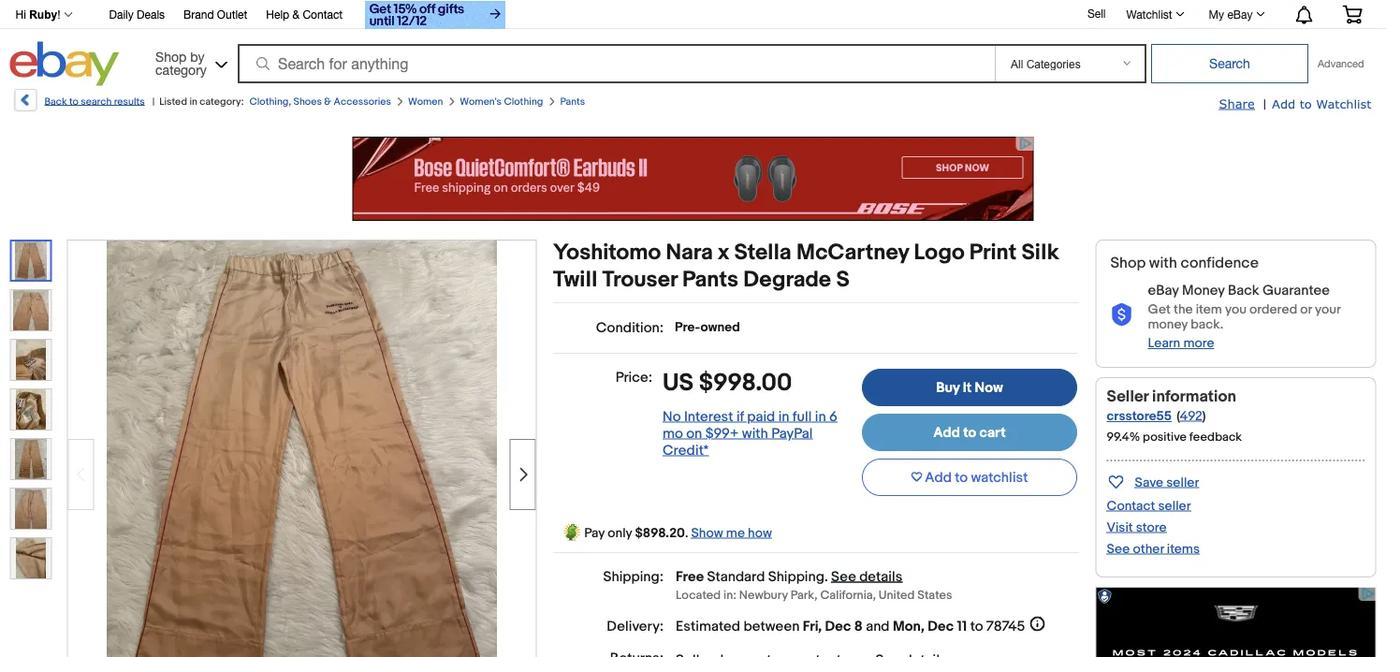 Task type: vqa. For each thing, say whether or not it's contained in the screenshot.
Excellent within the apple watch ultra gps & cellular 49mm titanium trail alpine loop ocean excellent $519.99 $799.00 | 35% off free shipping
no



Task type: locate. For each thing, give the bounding box(es) containing it.
back inside ebay money back guarantee get the item you ordered or your money back. learn more
[[1228, 282, 1259, 299]]

or
[[1300, 302, 1312, 318]]

. inside pay only $898.20 . show me how
[[685, 526, 688, 541]]

results
[[114, 95, 145, 108]]

back left "search"
[[44, 95, 67, 108]]

0 vertical spatial ebay
[[1227, 7, 1253, 21]]

hi
[[15, 8, 26, 21]]

& right the shoes
[[324, 95, 331, 108]]

2 dec from the left
[[928, 618, 954, 635]]

78745
[[986, 618, 1025, 635]]

1 horizontal spatial .
[[825, 568, 828, 585]]

shop inside shop by category
[[155, 49, 187, 64]]

trouser
[[602, 266, 677, 293]]

1 horizontal spatial back
[[1228, 282, 1259, 299]]

1 horizontal spatial see
[[1107, 541, 1130, 557]]

contact right help
[[303, 8, 343, 21]]

to for watchlist
[[955, 469, 968, 486]]

watchlist
[[1126, 7, 1172, 21], [1316, 96, 1372, 110]]

stella
[[734, 240, 792, 266]]

1 vertical spatial back
[[1228, 282, 1259, 299]]

in right listed on the top left of page
[[189, 95, 197, 108]]

0 vertical spatial &
[[293, 8, 300, 21]]

if
[[737, 408, 744, 425]]

back to search results
[[44, 95, 145, 108]]

accessories
[[334, 95, 391, 108]]

add right share on the top right of page
[[1272, 96, 1296, 110]]

outlet
[[217, 8, 247, 21]]

0 vertical spatial contact
[[303, 8, 343, 21]]

| inside share | add to watchlist
[[1263, 96, 1266, 112]]

clothing, shoes & accessories
[[249, 95, 391, 108]]

category:
[[200, 95, 244, 108]]

add inside share | add to watchlist
[[1272, 96, 1296, 110]]

| left listed on the top left of page
[[152, 95, 155, 108]]

add to watchlist
[[925, 469, 1028, 486]]

1 horizontal spatial pants
[[682, 266, 738, 293]]

1 horizontal spatial shop
[[1111, 254, 1146, 272]]

seller inside button
[[1166, 474, 1199, 490]]

only
[[608, 526, 632, 541]]

back.
[[1191, 317, 1224, 333]]

& right help
[[293, 8, 300, 21]]

listed
[[159, 95, 187, 108]]

show me how button
[[691, 521, 772, 541]]

back
[[44, 95, 67, 108], [1228, 282, 1259, 299]]

1 vertical spatial shop
[[1111, 254, 1146, 272]]

0 horizontal spatial watchlist
[[1126, 7, 1172, 21]]

1 horizontal spatial watchlist
[[1316, 96, 1372, 110]]

0 horizontal spatial shop
[[155, 49, 187, 64]]

to for cart
[[963, 424, 976, 441]]

ebay up get
[[1148, 282, 1179, 299]]

details
[[859, 568, 903, 585]]

with right "$99+" at the right bottom
[[742, 425, 768, 442]]

ebay right my
[[1227, 7, 1253, 21]]

0 vertical spatial advertisement region
[[352, 137, 1034, 221]]

in left 6
[[815, 408, 826, 425]]

shoes
[[293, 95, 322, 108]]

0 horizontal spatial ebay
[[1148, 282, 1179, 299]]

yoshitomo nara x stella mccartney logo print silk twill trouser pants degrade s - picture 7 of 7 image
[[126, 238, 477, 657]]

1 horizontal spatial |
[[1263, 96, 1266, 112]]

0 horizontal spatial pants
[[560, 95, 585, 108]]

seller right save
[[1166, 474, 1199, 490]]

watchlist inside share | add to watchlist
[[1316, 96, 1372, 110]]

dec left 11
[[928, 618, 954, 635]]

visit
[[1107, 519, 1133, 535]]

information
[[1152, 387, 1236, 406]]

shop left by
[[155, 49, 187, 64]]

me
[[726, 525, 745, 541]]

sell link
[[1079, 7, 1114, 20]]

add inside button
[[925, 469, 952, 486]]

8
[[854, 618, 863, 635]]

2 vertical spatial add
[[925, 469, 952, 486]]

how
[[748, 525, 772, 541]]

shop up the with details__icon
[[1111, 254, 1146, 272]]

&
[[293, 8, 300, 21], [324, 95, 331, 108]]

help & contact link
[[266, 5, 343, 26]]

1 vertical spatial pants
[[682, 266, 738, 293]]

pay
[[584, 526, 605, 541]]

to down advanced link
[[1300, 96, 1312, 110]]

save seller button
[[1107, 471, 1199, 492]]

picture 1 of 7 image
[[12, 241, 50, 280]]

in:
[[724, 588, 737, 603]]

add inside add to cart link
[[933, 424, 960, 441]]

pants up pre-owned
[[682, 266, 738, 293]]

1 vertical spatial &
[[324, 95, 331, 108]]

to left cart
[[963, 424, 976, 441]]

None submit
[[1151, 44, 1308, 83]]

1 vertical spatial add
[[933, 424, 960, 441]]

get
[[1148, 302, 1171, 318]]

advertisement region up nara
[[352, 137, 1034, 221]]

1 vertical spatial .
[[825, 568, 828, 585]]

0 horizontal spatial see
[[831, 568, 856, 585]]

you
[[1225, 302, 1247, 318]]

free standard shipping . see details located in: newbury park, california, united states
[[676, 568, 952, 603]]

1 horizontal spatial advertisement region
[[1096, 587, 1376, 657]]

to inside button
[[955, 469, 968, 486]]

to for search
[[69, 95, 78, 108]]

1 horizontal spatial contact
[[1107, 498, 1155, 514]]

1 horizontal spatial with
[[1149, 254, 1177, 272]]

back to search results link
[[13, 89, 145, 118]]

0 vertical spatial seller
[[1166, 474, 1199, 490]]

see inside contact seller visit store see other items
[[1107, 541, 1130, 557]]

buy it now
[[936, 379, 1003, 396]]

dec left '8'
[[825, 618, 851, 635]]

0 vertical spatial watchlist
[[1126, 7, 1172, 21]]

seller inside contact seller visit store see other items
[[1158, 498, 1191, 514]]

picture 3 of 7 image
[[11, 340, 51, 380]]

| right share button
[[1263, 96, 1266, 112]]

us
[[663, 369, 694, 398]]

deals
[[137, 8, 165, 21]]

pants right 'clothing'
[[560, 95, 585, 108]]

seller down "save seller"
[[1158, 498, 1191, 514]]

. up california, on the right bottom
[[825, 568, 828, 585]]

1 vertical spatial with
[[742, 425, 768, 442]]

0 vertical spatial .
[[685, 526, 688, 541]]

1 vertical spatial contact
[[1107, 498, 1155, 514]]

contact up visit store link
[[1107, 498, 1155, 514]]

advertisement region down items
[[1096, 587, 1376, 657]]

seller for contact
[[1158, 498, 1191, 514]]

1 vertical spatial watchlist
[[1316, 96, 1372, 110]]

contact seller link
[[1107, 498, 1191, 514]]

with up get
[[1149, 254, 1177, 272]]

& inside "link"
[[293, 8, 300, 21]]

in left full
[[778, 408, 790, 425]]

see up california, on the right bottom
[[831, 568, 856, 585]]

estimated
[[676, 618, 740, 635]]

to inside share | add to watchlist
[[1300, 96, 1312, 110]]

contact seller visit store see other items
[[1107, 498, 1200, 557]]

. left show
[[685, 526, 688, 541]]

1 horizontal spatial dec
[[928, 618, 954, 635]]

my ebay link
[[1199, 3, 1273, 25]]

seller
[[1107, 387, 1149, 406]]

1 vertical spatial ebay
[[1148, 282, 1179, 299]]

1 horizontal spatial ebay
[[1227, 7, 1253, 21]]

picture 4 of 7 image
[[11, 389, 51, 430]]

my
[[1209, 7, 1224, 21]]

0 vertical spatial back
[[44, 95, 67, 108]]

1 horizontal spatial in
[[778, 408, 790, 425]]

mon,
[[893, 618, 925, 635]]

0 horizontal spatial &
[[293, 8, 300, 21]]

0 horizontal spatial with
[[742, 425, 768, 442]]

advanced link
[[1308, 45, 1374, 82]]

1 vertical spatial advertisement region
[[1096, 587, 1376, 657]]

0 horizontal spatial dec
[[825, 618, 851, 635]]

add for add to cart
[[933, 424, 960, 441]]

advertisement region
[[352, 137, 1034, 221], [1096, 587, 1376, 657]]

see down the visit
[[1107, 541, 1130, 557]]

to left "search"
[[69, 95, 78, 108]]

1 vertical spatial seller
[[1158, 498, 1191, 514]]

pre-
[[675, 319, 701, 335]]

shipping:
[[603, 568, 664, 585]]

ebay inside ebay money back guarantee get the item you ordered or your money back. learn more
[[1148, 282, 1179, 299]]

0 vertical spatial add
[[1272, 96, 1296, 110]]

owned
[[701, 319, 740, 335]]

contact
[[303, 8, 343, 21], [1107, 498, 1155, 514]]

to left watchlist
[[955, 469, 968, 486]]

visit store link
[[1107, 519, 1167, 535]]

|
[[152, 95, 155, 108], [1263, 96, 1266, 112]]

watchlist
[[971, 469, 1028, 486]]

watchlist down advanced link
[[1316, 96, 1372, 110]]

0 vertical spatial see
[[1107, 541, 1130, 557]]

fri,
[[803, 618, 822, 635]]

seller information crsstore55 ( 492 ) 99.4% positive feedback
[[1107, 387, 1242, 445]]

learn more link
[[1148, 335, 1214, 351]]

0 horizontal spatial .
[[685, 526, 688, 541]]

0 vertical spatial pants
[[560, 95, 585, 108]]

. inside free standard shipping . see details located in: newbury park, california, united states
[[825, 568, 828, 585]]

buy it now link
[[862, 369, 1077, 406]]

to
[[69, 95, 78, 108], [1300, 96, 1312, 110], [963, 424, 976, 441], [955, 469, 968, 486], [970, 618, 983, 635]]

.
[[685, 526, 688, 541], [825, 568, 828, 585]]

yoshitomo
[[553, 240, 661, 266]]

yoshitomo nara x stella mccartney logo print silk twill trouser pants degrade s
[[553, 240, 1059, 293]]

watchlist right "sell" link
[[1126, 7, 1172, 21]]

my ebay
[[1209, 7, 1253, 21]]

add down add to cart link
[[925, 469, 952, 486]]

with details__icon image
[[1111, 303, 1133, 327]]

back up you
[[1228, 282, 1259, 299]]

add down buy
[[933, 424, 960, 441]]

mccartney
[[796, 240, 909, 266]]

see inside free standard shipping . see details located in: newbury park, california, united states
[[831, 568, 856, 585]]

print
[[970, 240, 1017, 266]]

category
[[155, 62, 207, 77]]

sell
[[1088, 7, 1106, 20]]

degrade
[[743, 266, 831, 293]]

1 vertical spatial see
[[831, 568, 856, 585]]

0 vertical spatial shop
[[155, 49, 187, 64]]

0 horizontal spatial contact
[[303, 8, 343, 21]]



Task type: describe. For each thing, give the bounding box(es) containing it.
492 link
[[1180, 408, 1203, 424]]

none submit inside shop by category banner
[[1151, 44, 1308, 83]]

brand
[[184, 8, 214, 21]]

save seller
[[1135, 474, 1199, 490]]

get an extra 15% off image
[[365, 1, 506, 29]]

add for add to watchlist
[[925, 469, 952, 486]]

0 horizontal spatial back
[[44, 95, 67, 108]]

pay only $898.20 . show me how
[[581, 525, 772, 541]]

interest
[[684, 408, 733, 425]]

brand outlet
[[184, 8, 247, 21]]

feedback
[[1189, 430, 1242, 445]]

492
[[1180, 408, 1203, 424]]

item
[[1196, 302, 1222, 318]]

show
[[691, 525, 723, 541]]

0 horizontal spatial advertisement region
[[352, 137, 1034, 221]]

. for shipping
[[825, 568, 828, 585]]

your shopping cart image
[[1342, 5, 1363, 24]]

now
[[975, 379, 1003, 396]]

account navigation
[[5, 0, 1376, 31]]

full
[[793, 408, 812, 425]]

)
[[1203, 408, 1206, 424]]

women's clothing
[[460, 95, 543, 108]]

located
[[676, 588, 721, 603]]

to right 11
[[970, 618, 983, 635]]

see for other
[[1107, 541, 1130, 557]]

ebay inside account navigation
[[1227, 7, 1253, 21]]

1 dec from the left
[[825, 618, 851, 635]]

1 horizontal spatial &
[[324, 95, 331, 108]]

states
[[918, 588, 952, 603]]

with inside no interest if paid in full in 6 mo on $99+ with paypal credit*
[[742, 425, 768, 442]]

ebay money back guarantee get the item you ordered or your money back. learn more
[[1148, 282, 1341, 351]]

see for details
[[831, 568, 856, 585]]

| listed in category:
[[152, 95, 244, 108]]

99.4%
[[1107, 430, 1140, 445]]

us $998.00 main content
[[553, 240, 1079, 657]]

daily deals
[[109, 8, 165, 21]]

no
[[663, 408, 681, 425]]

watchlist inside account navigation
[[1126, 7, 1172, 21]]

it
[[963, 379, 972, 396]]

more
[[1183, 335, 1214, 351]]

free
[[676, 568, 704, 585]]

between
[[744, 618, 800, 635]]

no interest if paid in full in 6 mo on $99+ with paypal credit* link
[[663, 408, 837, 459]]

guarantee
[[1263, 282, 1330, 299]]

clothing, shoes & accessories link
[[249, 95, 391, 108]]

money
[[1148, 317, 1188, 333]]

condition:
[[596, 320, 664, 336]]

help & contact
[[266, 8, 343, 21]]

us $998.00
[[663, 369, 792, 398]]

shop for shop with confidence
[[1111, 254, 1146, 272]]

no interest if paid in full in 6 mo on $99+ with paypal credit*
[[663, 408, 837, 459]]

$898.20
[[635, 526, 685, 541]]

paid
[[747, 408, 775, 425]]

ordered
[[1250, 302, 1297, 318]]

the
[[1174, 302, 1193, 318]]

0 horizontal spatial in
[[189, 95, 197, 108]]

contact inside contact seller visit store see other items
[[1107, 498, 1155, 514]]

save
[[1135, 474, 1164, 490]]

park,
[[791, 588, 818, 603]]

mo
[[663, 425, 683, 442]]

confidence
[[1181, 254, 1259, 272]]

paypal
[[771, 425, 813, 442]]

shop with confidence
[[1111, 254, 1259, 272]]

$99+
[[705, 425, 739, 442]]

women
[[408, 95, 443, 108]]

estimated between fri, dec 8 and mon, dec 11 to 78745
[[676, 618, 1025, 635]]

shop for shop by category
[[155, 49, 187, 64]]

picture 7 of 7 image
[[11, 538, 51, 578]]

help
[[266, 8, 289, 21]]

shop by category button
[[147, 42, 231, 82]]

share button
[[1219, 95, 1255, 112]]

add to cart link
[[862, 414, 1077, 451]]

by
[[190, 49, 204, 64]]

shop by category banner
[[5, 0, 1376, 91]]

buy
[[936, 379, 960, 396]]

on
[[686, 425, 702, 442]]

twill
[[553, 266, 597, 293]]

(
[[1177, 408, 1180, 424]]

daily deals link
[[109, 5, 165, 26]]

your
[[1315, 302, 1341, 318]]

see details link
[[831, 568, 903, 585]]

picture 2 of 7 image
[[11, 290, 51, 330]]

and
[[866, 618, 890, 635]]

picture 6 of 7 image
[[11, 489, 51, 529]]

share
[[1219, 96, 1255, 110]]

women's
[[460, 95, 502, 108]]

Search for anything text field
[[241, 46, 991, 81]]

. for $898.20
[[685, 526, 688, 541]]

watchlist link
[[1116, 3, 1193, 25]]

pants inside "yoshitomo nara x stella mccartney logo print silk twill trouser pants degrade s"
[[682, 266, 738, 293]]

other
[[1133, 541, 1164, 557]]

!
[[57, 8, 60, 21]]

cart
[[980, 424, 1006, 441]]

seller for save
[[1166, 474, 1199, 490]]

price:
[[616, 369, 652, 386]]

picture 5 of 7 image
[[11, 439, 51, 479]]

clothing,
[[249, 95, 291, 108]]

$998.00
[[699, 369, 792, 398]]

add to watchlist button
[[862, 459, 1077, 496]]

hi ruby !
[[15, 8, 60, 21]]

0 vertical spatial with
[[1149, 254, 1177, 272]]

contact inside "link"
[[303, 8, 343, 21]]

0 horizontal spatial |
[[152, 95, 155, 108]]

california,
[[820, 588, 876, 603]]

united
[[879, 588, 915, 603]]

daily
[[109, 8, 134, 21]]

learn
[[1148, 335, 1181, 351]]

2 horizontal spatial in
[[815, 408, 826, 425]]

money
[[1182, 282, 1225, 299]]



